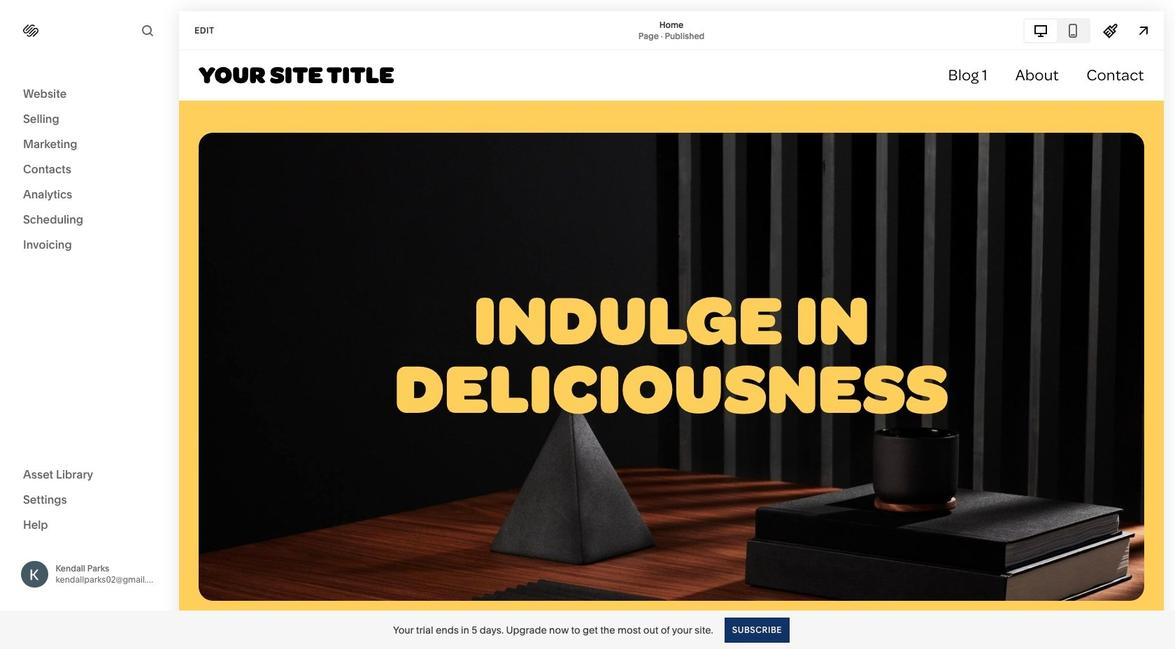 Task type: describe. For each thing, give the bounding box(es) containing it.
logo squarespace image
[[23, 23, 38, 38]]

style image
[[1103, 23, 1118, 38]]

mobile image
[[1065, 23, 1081, 38]]

desktop image
[[1033, 23, 1048, 38]]

site preview image
[[1136, 23, 1151, 38]]



Task type: locate. For each thing, give the bounding box(es) containing it.
tab list
[[1025, 19, 1089, 42]]

search image
[[140, 23, 155, 38]]



Task type: vqa. For each thing, say whether or not it's contained in the screenshot.
tag Image
no



